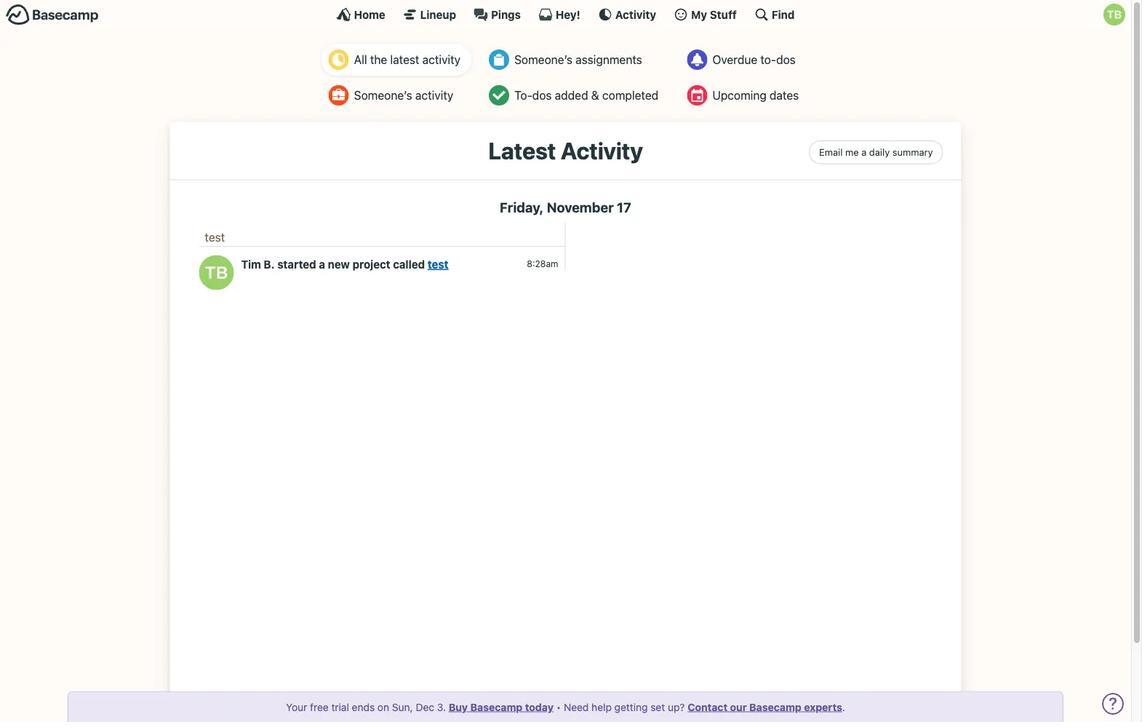 Task type: locate. For each thing, give the bounding box(es) containing it.
basecamp right buy
[[471, 701, 523, 713]]

someone's
[[515, 53, 573, 67], [354, 88, 412, 102]]

0 vertical spatial activity
[[423, 53, 461, 67]]

to-dos added & completed
[[515, 88, 659, 102]]

0 horizontal spatial basecamp
[[471, 701, 523, 713]]

0 vertical spatial someone's
[[515, 53, 573, 67]]

dos up the dates
[[777, 53, 796, 67]]

a right me
[[862, 147, 867, 158]]

lineup
[[420, 8, 456, 21]]

1 vertical spatial dos
[[533, 88, 552, 102]]

set
[[651, 701, 665, 713]]

hey!
[[556, 8, 581, 21]]

a
[[862, 147, 867, 158], [319, 258, 325, 270]]

me
[[846, 147, 859, 158]]

0 horizontal spatial test
[[205, 230, 225, 244]]

buy basecamp today link
[[449, 701, 554, 713]]

1 horizontal spatial tim burton image
[[1104, 4, 1126, 25]]

0 horizontal spatial someone's
[[354, 88, 412, 102]]

activity down "&"
[[561, 137, 643, 164]]

my stuff button
[[674, 7, 737, 22]]

1 horizontal spatial basecamp
[[750, 701, 802, 713]]

1 vertical spatial a
[[319, 258, 325, 270]]

person report image
[[329, 85, 349, 106]]

a left new in the top of the page
[[319, 258, 325, 270]]

someone's assignments
[[515, 53, 642, 67]]

todo image
[[489, 85, 510, 106]]

8:28am
[[527, 259, 559, 269]]

tim burton image
[[1104, 4, 1126, 25], [199, 255, 234, 290]]

activity
[[616, 8, 657, 21], [561, 137, 643, 164]]

dos
[[777, 53, 796, 67], [533, 88, 552, 102]]

0 vertical spatial a
[[862, 147, 867, 158]]

stuff
[[710, 8, 737, 21]]

your
[[286, 701, 307, 713]]

assignment image
[[489, 49, 510, 70]]

1 horizontal spatial a
[[862, 147, 867, 158]]

0 horizontal spatial dos
[[533, 88, 552, 102]]

overdue to-dos link
[[680, 44, 810, 76]]

getting
[[615, 701, 648, 713]]

basecamp right the our
[[750, 701, 802, 713]]

17
[[617, 199, 632, 215]]

home link
[[337, 7, 386, 22]]

called
[[393, 258, 425, 270]]

0 vertical spatial tim burton image
[[1104, 4, 1126, 25]]

experts
[[804, 701, 843, 713]]

home
[[354, 8, 386, 21]]

1 horizontal spatial someone's
[[515, 53, 573, 67]]

added
[[555, 88, 589, 102]]

contact our basecamp experts link
[[688, 701, 843, 713]]

sun,
[[392, 701, 413, 713]]

all the latest activity link
[[322, 44, 472, 76]]

main element
[[0, 0, 1132, 28]]

2 basecamp from the left
[[750, 701, 802, 713]]

dos left "added"
[[533, 88, 552, 102]]

activity right latest
[[423, 53, 461, 67]]

test
[[205, 230, 225, 244], [428, 258, 449, 270]]

0 horizontal spatial test link
[[205, 230, 225, 244]]

all
[[354, 53, 367, 67]]

someone's up to-
[[515, 53, 573, 67]]

need
[[564, 701, 589, 713]]

basecamp
[[471, 701, 523, 713], [750, 701, 802, 713]]

find button
[[755, 7, 795, 22]]

1 vertical spatial someone's
[[354, 88, 412, 102]]

tim burton image inside 'main' element
[[1104, 4, 1126, 25]]

to-
[[761, 53, 777, 67]]

activity
[[423, 53, 461, 67], [415, 88, 454, 102]]

1 horizontal spatial test
[[428, 258, 449, 270]]

ends
[[352, 701, 375, 713]]

1 vertical spatial activity
[[415, 88, 454, 102]]

find
[[772, 8, 795, 21]]

activity down "all the latest activity"
[[415, 88, 454, 102]]

1 vertical spatial tim burton image
[[199, 255, 234, 290]]

test link
[[205, 230, 225, 244], [428, 258, 449, 270]]

1 horizontal spatial dos
[[777, 53, 796, 67]]

0 vertical spatial dos
[[777, 53, 796, 67]]

activity up assignments
[[616, 8, 657, 21]]

0 vertical spatial activity
[[616, 8, 657, 21]]

1 vertical spatial test link
[[428, 258, 449, 270]]

1 horizontal spatial test link
[[428, 258, 449, 270]]

my stuff
[[691, 8, 737, 21]]

0 horizontal spatial a
[[319, 258, 325, 270]]

friday, november 17
[[500, 199, 632, 215]]

latest
[[489, 137, 556, 164]]

someone's down the
[[354, 88, 412, 102]]

.
[[843, 701, 846, 713]]

someone's activity
[[354, 88, 454, 102]]



Task type: describe. For each thing, give the bounding box(es) containing it.
to-
[[515, 88, 533, 102]]

started
[[277, 258, 316, 270]]

friday,
[[500, 199, 544, 215]]

pings button
[[474, 7, 521, 22]]

free
[[310, 701, 329, 713]]

new
[[328, 258, 350, 270]]

pings
[[491, 8, 521, 21]]

our
[[730, 701, 747, 713]]

•
[[557, 701, 561, 713]]

hey! button
[[539, 7, 581, 22]]

my
[[691, 8, 708, 21]]

3.
[[437, 701, 446, 713]]

0 vertical spatial test link
[[205, 230, 225, 244]]

dec
[[416, 701, 435, 713]]

latest
[[390, 53, 420, 67]]

8:28am element
[[527, 259, 559, 269]]

up?
[[668, 701, 685, 713]]

schedule image
[[687, 85, 708, 106]]

1 vertical spatial test
[[428, 258, 449, 270]]

all the latest activity
[[354, 53, 461, 67]]

reports image
[[687, 49, 708, 70]]

summary
[[893, 147, 933, 158]]

activity link
[[598, 7, 657, 22]]

upcoming dates
[[713, 88, 799, 102]]

upcoming
[[713, 88, 767, 102]]

contact
[[688, 701, 728, 713]]

help
[[592, 701, 612, 713]]

completed
[[603, 88, 659, 102]]

b.
[[264, 258, 275, 270]]

someone's for someone's activity
[[354, 88, 412, 102]]

tim b. started a new project called test
[[241, 258, 449, 270]]

your free trial ends on sun, dec  3. buy basecamp today • need help getting set up? contact our basecamp experts .
[[286, 701, 846, 713]]

someone's assignments link
[[482, 44, 670, 76]]

daily
[[870, 147, 890, 158]]

email me a daily summary
[[820, 147, 933, 158]]

on
[[378, 701, 389, 713]]

tim
[[241, 258, 261, 270]]

1 vertical spatial activity
[[561, 137, 643, 164]]

the
[[370, 53, 387, 67]]

to-dos added & completed link
[[482, 79, 670, 111]]

dos inside overdue to-dos link
[[777, 53, 796, 67]]

email
[[820, 147, 843, 158]]

0 horizontal spatial tim burton image
[[199, 255, 234, 290]]

someone's for someone's assignments
[[515, 53, 573, 67]]

overdue
[[713, 53, 758, 67]]

0 vertical spatial test
[[205, 230, 225, 244]]

dos inside to-dos added & completed link
[[533, 88, 552, 102]]

switch accounts image
[[6, 4, 99, 26]]

1 basecamp from the left
[[471, 701, 523, 713]]

today
[[525, 701, 554, 713]]

a inside button
[[862, 147, 867, 158]]

buy
[[449, 701, 468, 713]]

latest activity
[[489, 137, 643, 164]]

activity report image
[[329, 49, 349, 70]]

someone's activity link
[[322, 79, 472, 111]]

lineup link
[[403, 7, 456, 22]]

dates
[[770, 88, 799, 102]]

project
[[353, 258, 391, 270]]

email me a daily summary button
[[809, 140, 944, 164]]

november
[[547, 199, 614, 215]]

activity inside activity link
[[616, 8, 657, 21]]

assignments
[[576, 53, 642, 67]]

&
[[592, 88, 600, 102]]

overdue to-dos
[[713, 53, 796, 67]]

upcoming dates link
[[680, 79, 810, 111]]

trial
[[332, 701, 349, 713]]



Task type: vqa. For each thing, say whether or not it's contained in the screenshot.
Tim B. started a new project called test
yes



